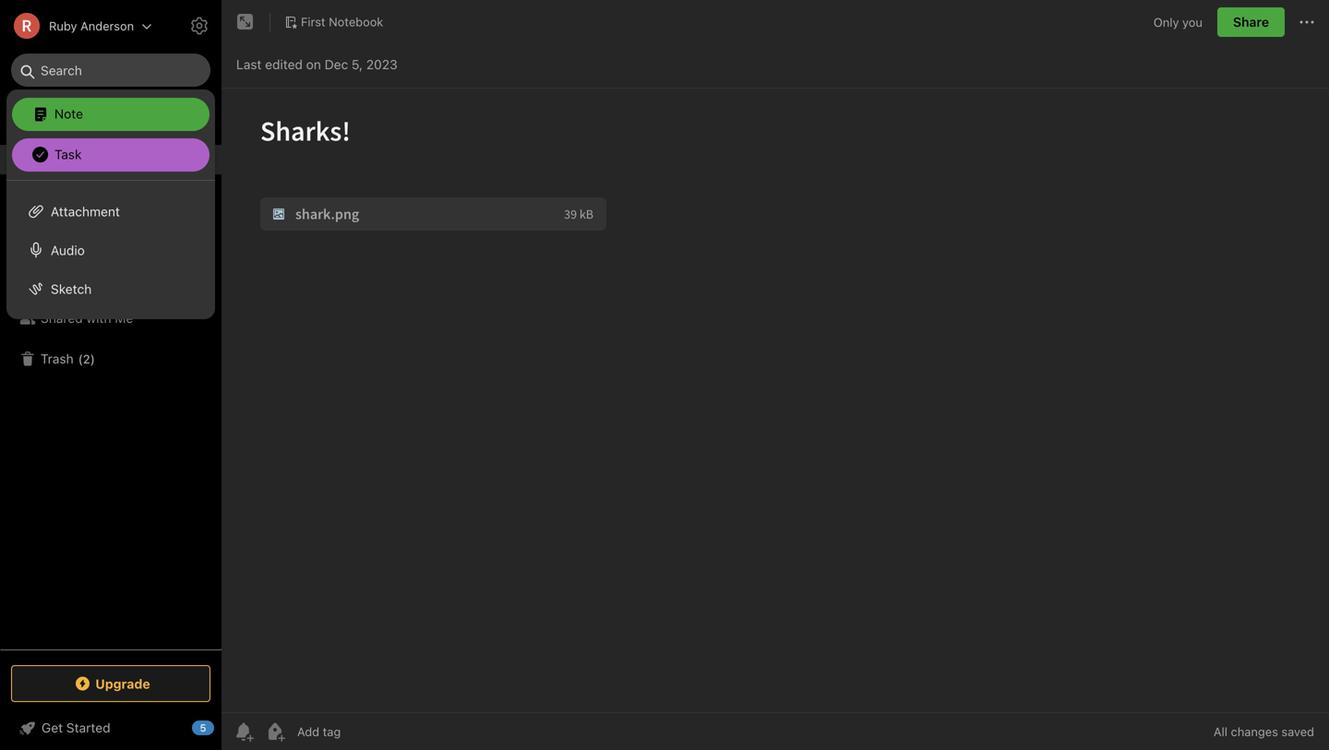 Task type: locate. For each thing, give the bounding box(es) containing it.
home link
[[0, 145, 222, 174]]

share
[[1233, 14, 1269, 30]]

audio button
[[6, 231, 215, 270]]

first notebook
[[301, 15, 383, 29]]

shared
[[41, 311, 83, 326]]

get started
[[42, 721, 110, 736]]

tags button
[[0, 274, 221, 304]]

started
[[66, 721, 110, 736]]

anderson
[[80, 19, 134, 33]]

note creation menu element
[[12, 94, 210, 175]]

notebooks
[[42, 252, 106, 267]]

expand notebooks image
[[5, 252, 19, 267]]

with
[[86, 311, 111, 326]]

new
[[41, 106, 67, 121]]

all changes saved
[[1214, 725, 1315, 739]]

notes link
[[0, 174, 221, 204]]

None search field
[[24, 54, 198, 87]]

attachment button
[[6, 192, 215, 231]]

trash
[[41, 351, 74, 367]]

notebook
[[329, 15, 383, 29]]

shared with me
[[41, 311, 133, 326]]

tree containing home
[[0, 145, 222, 649]]

task button
[[12, 138, 210, 172]]

first
[[301, 15, 325, 29]]

sketch button
[[6, 270, 215, 308]]

ruby anderson
[[49, 19, 134, 33]]

dec
[[325, 57, 348, 72]]

expand tags image
[[5, 282, 19, 296]]

tasks button
[[0, 204, 221, 234]]

Account field
[[0, 7, 152, 44]]

2
[[83, 352, 90, 366]]

expand note image
[[234, 11, 257, 33]]

all
[[1214, 725, 1228, 739]]

notebooks link
[[0, 245, 221, 274]]

audio
[[51, 243, 85, 258]]

on
[[306, 57, 321, 72]]

add tag image
[[264, 721, 286, 743]]

more actions image
[[1296, 11, 1318, 33]]

me
[[115, 311, 133, 326]]

tree
[[0, 145, 222, 649]]

last edited on dec 5, 2023
[[236, 57, 398, 72]]

(
[[78, 352, 83, 366]]



Task type: describe. For each thing, give the bounding box(es) containing it.
only you
[[1154, 15, 1203, 29]]

ruby
[[49, 19, 77, 33]]

get
[[42, 721, 63, 736]]

only
[[1154, 15, 1179, 29]]

share button
[[1218, 7, 1285, 37]]

More actions field
[[1296, 7, 1318, 37]]

Add tag field
[[295, 724, 434, 740]]

shared with me link
[[0, 304, 221, 333]]

add a reminder image
[[233, 721, 255, 743]]

saved
[[1282, 725, 1315, 739]]

task
[[54, 147, 82, 162]]

note window element
[[222, 0, 1329, 751]]

you
[[1183, 15, 1203, 29]]

new button
[[11, 97, 210, 130]]

upgrade button
[[11, 666, 210, 703]]

tags
[[42, 281, 70, 297]]

trash ( 2 )
[[41, 351, 95, 367]]

5,
[[352, 57, 363, 72]]

)
[[90, 352, 95, 366]]

home
[[41, 152, 76, 167]]

2023
[[366, 57, 398, 72]]

Note Editor text field
[[222, 89, 1329, 713]]

attachment
[[51, 204, 120, 219]]

notes
[[41, 181, 76, 197]]

sketch
[[51, 281, 92, 297]]

note button
[[12, 98, 210, 131]]

changes
[[1231, 725, 1279, 739]]

click to collapse image
[[215, 716, 228, 739]]

first notebook button
[[278, 9, 390, 35]]

last
[[236, 57, 262, 72]]

5
[[200, 722, 206, 734]]

Search text field
[[24, 54, 198, 87]]

upgrade
[[95, 676, 150, 692]]

tasks
[[41, 211, 74, 226]]

Help and Learning task checklist field
[[0, 714, 222, 743]]

edited
[[265, 57, 303, 72]]

settings image
[[188, 15, 210, 37]]

note
[[54, 106, 83, 121]]



Task type: vqa. For each thing, say whether or not it's contained in the screenshot.
'All'
yes



